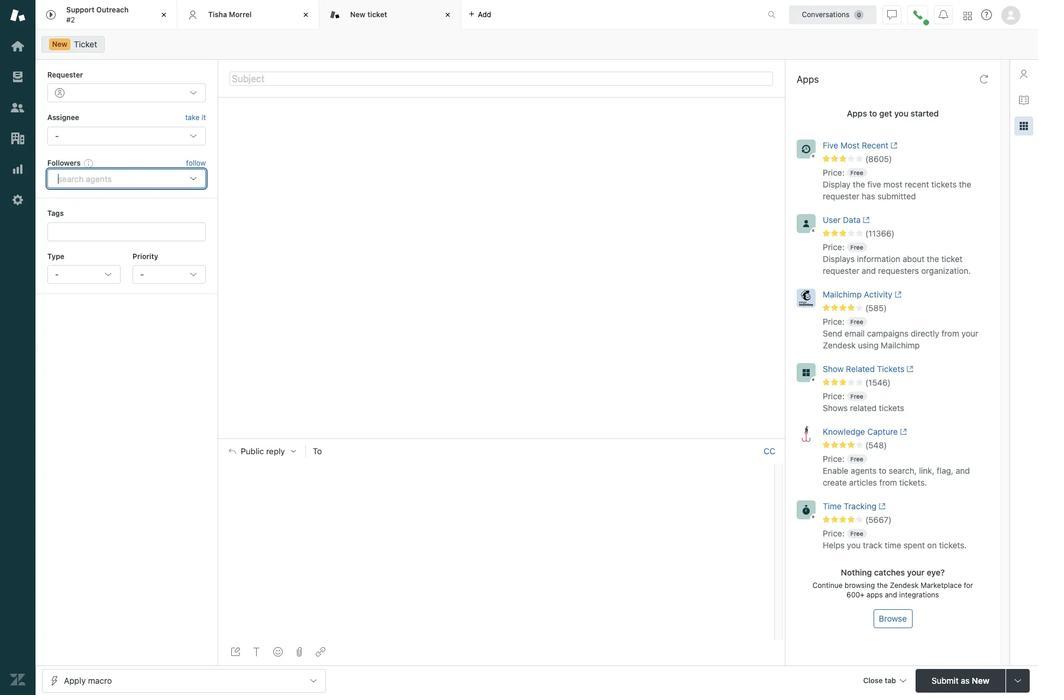 Task type: vqa. For each thing, say whether or not it's contained in the screenshot.


Task type: describe. For each thing, give the bounding box(es) containing it.
close image
[[442, 9, 454, 21]]

- button for type
[[47, 265, 121, 284]]

1 close image from the left
[[158, 9, 170, 21]]

get help image
[[982, 9, 992, 20]]

activity
[[864, 289, 893, 299]]

information
[[857, 254, 901, 264]]

ticket
[[74, 39, 97, 49]]

tracking
[[844, 501, 877, 511]]

free for information
[[851, 244, 864, 251]]

0 vertical spatial mailchimp
[[823, 289, 862, 299]]

data
[[843, 215, 861, 225]]

button displays agent's chat status as invisible. image
[[887, 10, 897, 19]]

assignee element
[[47, 126, 206, 145]]

browse
[[879, 613, 907, 624]]

time tracking link
[[823, 500, 973, 515]]

agents
[[851, 466, 877, 476]]

apps to get you started
[[847, 108, 939, 118]]

track
[[863, 540, 883, 550]]

knowledge capture
[[823, 427, 898, 437]]

recent
[[905, 179, 929, 189]]

organization.
[[922, 266, 971, 276]]

new ticket
[[350, 10, 387, 19]]

secondary element
[[35, 33, 1038, 56]]

create
[[823, 477, 847, 487]]

(opens in a new tab) image for mailchimp activity
[[893, 291, 902, 298]]

send
[[823, 328, 843, 338]]

apps for apps
[[797, 74, 819, 85]]

get
[[880, 108, 892, 118]]

apply macro
[[64, 675, 112, 685]]

notifications image
[[939, 10, 948, 19]]

(548)
[[866, 440, 887, 450]]

tickets inside price: free shows related tickets
[[879, 403, 904, 413]]

submit
[[932, 675, 959, 685]]

started
[[911, 108, 939, 118]]

4 stars. 585 reviews. element
[[823, 303, 994, 314]]

tisha morrel tab
[[177, 0, 319, 30]]

most
[[884, 179, 903, 189]]

free for email
[[851, 318, 864, 325]]

you for get
[[895, 108, 909, 118]]

tickets. inside price: free helps you track time spent on tickets.
[[939, 540, 967, 550]]

knowledge capture link
[[823, 426, 973, 440]]

reply
[[266, 447, 285, 456]]

- for type
[[55, 269, 59, 279]]

zendesk image
[[10, 672, 25, 688]]

#2
[[66, 15, 75, 24]]

macro
[[88, 675, 112, 685]]

mailchimp inside the price: free send email campaigns directly from your zendesk using mailchimp
[[881, 340, 920, 350]]

support
[[66, 5, 94, 14]]

close tab
[[863, 676, 896, 685]]

take it
[[185, 113, 206, 122]]

reporting image
[[10, 162, 25, 177]]

mailchimp activity image
[[797, 289, 816, 308]]

user data
[[823, 215, 861, 225]]

tab containing support outreach
[[35, 0, 177, 30]]

views image
[[10, 69, 25, 85]]

knowledge image
[[1019, 95, 1029, 105]]

ticket inside tab
[[368, 10, 387, 19]]

it
[[202, 113, 206, 122]]

shows
[[823, 403, 848, 413]]

take
[[185, 113, 200, 122]]

public reply button
[[218, 439, 305, 464]]

main element
[[0, 0, 35, 695]]

free for related
[[851, 393, 864, 400]]

zendesk products image
[[964, 12, 972, 20]]

conversations button
[[789, 5, 877, 24]]

submit as new
[[932, 675, 990, 685]]

user
[[823, 215, 841, 225]]

requester inside 'price: free displays information about the ticket requester and requesters organization.'
[[823, 266, 860, 276]]

info on adding followers image
[[84, 159, 94, 168]]

requester element
[[47, 84, 206, 103]]

marketplace
[[921, 581, 962, 590]]

tabs tab list
[[35, 0, 756, 30]]

free for the
[[851, 169, 864, 176]]

apps image
[[1019, 121, 1029, 131]]

user data image
[[797, 214, 816, 233]]

knowledge
[[823, 427, 865, 437]]

using
[[858, 340, 879, 350]]

2 vertical spatial new
[[972, 675, 990, 685]]

4 stars. 548 reviews. element
[[823, 440, 994, 451]]

- button for priority
[[133, 265, 206, 284]]

from inside the price: free send email campaigns directly from your zendesk using mailchimp
[[942, 328, 960, 338]]

price: for display
[[823, 167, 845, 177]]

apply
[[64, 675, 86, 685]]

cc
[[764, 446, 776, 456]]

recent
[[862, 140, 889, 150]]

and for requester
[[862, 266, 876, 276]]

apps for apps to get you started
[[847, 108, 867, 118]]

knowledge capture image
[[797, 426, 816, 445]]

about
[[903, 254, 925, 264]]

price: for send
[[823, 317, 845, 327]]

mailchimp activity link
[[823, 289, 973, 303]]

Subject field
[[230, 71, 773, 85]]

free for you
[[851, 530, 864, 537]]

customers image
[[10, 100, 25, 115]]

the inside nothing catches your eye? continue browsing the zendesk marketplace for 600+ apps and integrations
[[877, 581, 888, 590]]

the right recent
[[959, 179, 972, 189]]

organizations image
[[10, 131, 25, 146]]

most
[[841, 140, 860, 150]]

assignee
[[47, 113, 79, 122]]

followers
[[47, 158, 81, 167]]

(opens in a new tab) image for user data
[[861, 217, 870, 224]]

public reply
[[241, 447, 285, 456]]

time
[[885, 540, 901, 550]]

morrel
[[229, 10, 252, 19]]

new ticket tab
[[319, 0, 461, 30]]

time tracking image
[[797, 500, 816, 519]]

cc button
[[764, 446, 776, 457]]

4 stars. 5667 reviews. element
[[823, 515, 994, 525]]

zendesk inside the price: free send email campaigns directly from your zendesk using mailchimp
[[823, 340, 856, 350]]

the up has
[[853, 179, 865, 189]]

outreach
[[96, 5, 129, 14]]

time
[[823, 501, 842, 511]]

3 stars. 1546 reviews. element
[[823, 377, 994, 388]]

close
[[863, 676, 883, 685]]

price: for displays
[[823, 242, 845, 252]]

(1546)
[[866, 377, 891, 388]]

link,
[[919, 466, 935, 476]]

five
[[868, 179, 881, 189]]

tisha
[[208, 10, 227, 19]]

(5667)
[[866, 515, 892, 525]]

display
[[823, 179, 851, 189]]

price: free helps you track time spent on tickets.
[[823, 528, 967, 550]]

search,
[[889, 466, 917, 476]]

price: free send email campaigns directly from your zendesk using mailchimp
[[823, 317, 979, 350]]



Task type: locate. For each thing, give the bounding box(es) containing it.
0 horizontal spatial from
[[880, 477, 897, 487]]

2 horizontal spatial new
[[972, 675, 990, 685]]

conversations
[[802, 10, 850, 19]]

(opens in a new tab) image inside the knowledge capture link
[[898, 428, 907, 436]]

from inside "price: free enable agents to search, link, flag, and create articles from tickets."
[[880, 477, 897, 487]]

- down assignee
[[55, 131, 59, 141]]

(opens in a new tab) image up the (5667)
[[877, 503, 886, 510]]

price:
[[823, 167, 845, 177], [823, 242, 845, 252], [823, 317, 845, 327], [823, 391, 845, 401], [823, 454, 845, 464], [823, 528, 845, 538]]

0 vertical spatial from
[[942, 328, 960, 338]]

1 price: from the top
[[823, 167, 845, 177]]

your inside nothing catches your eye? continue browsing the zendesk marketplace for 600+ apps and integrations
[[907, 567, 925, 577]]

- for priority
[[140, 269, 144, 279]]

tickets
[[932, 179, 957, 189], [879, 403, 904, 413]]

nothing catches your eye? continue browsing the zendesk marketplace for 600+ apps and integrations
[[813, 567, 973, 599]]

five most recent link
[[823, 140, 973, 154]]

tickets. right on
[[939, 540, 967, 550]]

0 horizontal spatial you
[[847, 540, 861, 550]]

(11366)
[[866, 228, 895, 238]]

(opens in a new tab) image inside user data link
[[861, 217, 870, 224]]

flag,
[[937, 466, 954, 476]]

add attachment image
[[295, 647, 304, 657]]

admin image
[[10, 192, 25, 208]]

new inside tab
[[350, 10, 366, 19]]

price: free shows related tickets
[[823, 391, 904, 413]]

0 horizontal spatial close image
[[158, 9, 170, 21]]

0 vertical spatial (opens in a new tab) image
[[893, 291, 902, 298]]

the
[[853, 179, 865, 189], [959, 179, 972, 189], [927, 254, 939, 264], [877, 581, 888, 590]]

price: up helps
[[823, 528, 845, 538]]

- button down type
[[47, 265, 121, 284]]

browse button
[[874, 609, 913, 628]]

0 vertical spatial your
[[962, 328, 979, 338]]

to inside "price: free enable agents to search, link, flag, and create articles from tickets."
[[879, 466, 887, 476]]

(opens in a new tab) image up the '(11366)'
[[861, 217, 870, 224]]

related
[[846, 364, 875, 374]]

you inside price: free helps you track time spent on tickets.
[[847, 540, 861, 550]]

0 horizontal spatial tickets
[[879, 403, 904, 413]]

0 horizontal spatial new
[[52, 40, 67, 49]]

1 horizontal spatial your
[[962, 328, 979, 338]]

tickets. down search,
[[900, 477, 927, 487]]

tickets
[[877, 364, 905, 374]]

- button
[[47, 265, 121, 284], [133, 265, 206, 284]]

(opens in a new tab) image
[[893, 291, 902, 298], [905, 366, 914, 373]]

ticket inside 'price: free displays information about the ticket requester and requesters organization.'
[[942, 254, 963, 264]]

displays possible ticket submission types image
[[1014, 676, 1023, 685]]

tab
[[885, 676, 896, 685]]

customer context image
[[1019, 69, 1029, 79]]

price: for shows
[[823, 391, 845, 401]]

0 horizontal spatial ticket
[[368, 10, 387, 19]]

(585)
[[866, 303, 887, 313]]

catches
[[874, 567, 905, 577]]

price: for helps
[[823, 528, 845, 538]]

2 free from the top
[[851, 244, 864, 251]]

from down search,
[[880, 477, 897, 487]]

new for new ticket
[[350, 10, 366, 19]]

0 horizontal spatial apps
[[797, 74, 819, 85]]

new for new
[[52, 40, 67, 49]]

2 requester from the top
[[823, 266, 860, 276]]

free inside price: free display the five most recent tickets the requester has submitted
[[851, 169, 864, 176]]

- down the priority
[[140, 269, 144, 279]]

free inside "price: free enable agents to search, link, flag, and create articles from tickets."
[[851, 456, 864, 463]]

price: inside price: free display the five most recent tickets the requester has submitted
[[823, 167, 845, 177]]

mailchimp down displays
[[823, 289, 862, 299]]

enable
[[823, 466, 849, 476]]

price: up send
[[823, 317, 845, 327]]

format text image
[[252, 647, 262, 657]]

0 vertical spatial tickets
[[932, 179, 957, 189]]

1 vertical spatial ticket
[[942, 254, 963, 264]]

get started image
[[10, 38, 25, 54]]

tickets. inside "price: free enable agents to search, link, flag, and create articles from tickets."
[[900, 477, 927, 487]]

to right the agents
[[879, 466, 887, 476]]

minimize composer image
[[497, 434, 506, 443]]

2 vertical spatial and
[[885, 590, 898, 599]]

(opens in a new tab) image for show related tickets
[[905, 366, 914, 373]]

0 horizontal spatial - button
[[47, 265, 121, 284]]

0 vertical spatial new
[[350, 10, 366, 19]]

capture
[[868, 427, 898, 437]]

price: up displays
[[823, 242, 845, 252]]

0 vertical spatial tickets.
[[900, 477, 927, 487]]

0 horizontal spatial tickets.
[[900, 477, 927, 487]]

1 vertical spatial your
[[907, 567, 925, 577]]

1 free from the top
[[851, 169, 864, 176]]

1 horizontal spatial mailchimp
[[881, 340, 920, 350]]

-
[[55, 131, 59, 141], [55, 269, 59, 279], [140, 269, 144, 279]]

five most recent image
[[797, 140, 816, 159]]

from
[[942, 328, 960, 338], [880, 477, 897, 487]]

displays
[[823, 254, 855, 264]]

0 vertical spatial ticket
[[368, 10, 387, 19]]

6 price: from the top
[[823, 528, 845, 538]]

price: free enable agents to search, link, flag, and create articles from tickets.
[[823, 454, 970, 487]]

free inside 'price: free displays information about the ticket requester and requesters organization.'
[[851, 244, 864, 251]]

price: up display
[[823, 167, 845, 177]]

2 price: from the top
[[823, 242, 845, 252]]

and right apps
[[885, 590, 898, 599]]

- down type
[[55, 269, 59, 279]]

and inside 'price: free displays information about the ticket requester and requesters organization.'
[[862, 266, 876, 276]]

1 horizontal spatial apps
[[847, 108, 867, 118]]

1 vertical spatial to
[[879, 466, 887, 476]]

show
[[823, 364, 844, 374]]

your left "eye?"
[[907, 567, 925, 577]]

0 horizontal spatial to
[[869, 108, 877, 118]]

1 vertical spatial and
[[956, 466, 970, 476]]

eye?
[[927, 567, 945, 577]]

1 horizontal spatial you
[[895, 108, 909, 118]]

add
[[478, 10, 491, 19]]

- button down the priority
[[133, 265, 206, 284]]

zendesk inside nothing catches your eye? continue browsing the zendesk marketplace for 600+ apps and integrations
[[890, 581, 919, 590]]

the inside 'price: free displays information about the ticket requester and requesters organization.'
[[927, 254, 939, 264]]

Tags field
[[56, 226, 195, 238]]

add link (cmd k) image
[[316, 647, 325, 657]]

6 free from the top
[[851, 530, 864, 537]]

user data link
[[823, 214, 973, 228]]

1 - button from the left
[[47, 265, 121, 284]]

spent
[[904, 540, 925, 550]]

and for flag,
[[956, 466, 970, 476]]

1 horizontal spatial and
[[885, 590, 898, 599]]

email
[[845, 328, 865, 338]]

0 horizontal spatial your
[[907, 567, 925, 577]]

4 free from the top
[[851, 393, 864, 400]]

your inside the price: free send email campaigns directly from your zendesk using mailchimp
[[962, 328, 979, 338]]

1 horizontal spatial tickets.
[[939, 540, 967, 550]]

submitted
[[878, 191, 916, 201]]

free up displays
[[851, 244, 864, 251]]

free up track
[[851, 530, 864, 537]]

price: inside 'price: free displays information about the ticket requester and requesters organization.'
[[823, 242, 845, 252]]

tickets.
[[900, 477, 927, 487], [939, 540, 967, 550]]

draft mode image
[[231, 647, 240, 657]]

your
[[962, 328, 979, 338], [907, 567, 925, 577]]

0 vertical spatial apps
[[797, 74, 819, 85]]

0 horizontal spatial zendesk
[[823, 340, 856, 350]]

0 horizontal spatial and
[[862, 266, 876, 276]]

follow
[[186, 159, 206, 167]]

1 horizontal spatial tickets
[[932, 179, 957, 189]]

5 price: from the top
[[823, 454, 845, 464]]

zendesk down send
[[823, 340, 856, 350]]

price: up shows
[[823, 391, 845, 401]]

requester down display
[[823, 191, 860, 201]]

show related tickets
[[823, 364, 905, 374]]

1 vertical spatial new
[[52, 40, 67, 49]]

3 price: from the top
[[823, 317, 845, 327]]

(opens in a new tab) image up 3 stars. 1546 reviews. element
[[905, 366, 914, 373]]

1 vertical spatial tickets
[[879, 403, 904, 413]]

0 horizontal spatial (opens in a new tab) image
[[893, 291, 902, 298]]

(opens in a new tab) image inside time tracking link
[[877, 503, 886, 510]]

1 requester from the top
[[823, 191, 860, 201]]

mailchimp down 'campaigns'
[[881, 340, 920, 350]]

2 close image from the left
[[300, 9, 312, 21]]

1 horizontal spatial from
[[942, 328, 960, 338]]

follow button
[[186, 158, 206, 169]]

1 vertical spatial you
[[847, 540, 861, 550]]

1 horizontal spatial close image
[[300, 9, 312, 21]]

1 horizontal spatial to
[[879, 466, 887, 476]]

1 vertical spatial (opens in a new tab) image
[[905, 366, 914, 373]]

time tracking
[[823, 501, 877, 511]]

5 free from the top
[[851, 456, 864, 463]]

requesters
[[878, 266, 919, 276]]

1 horizontal spatial ticket
[[942, 254, 963, 264]]

free for agents
[[851, 456, 864, 463]]

free up email
[[851, 318, 864, 325]]

tisha morrel
[[208, 10, 252, 19]]

zendesk up integrations
[[890, 581, 919, 590]]

tickets up "capture"
[[879, 403, 904, 413]]

(opens in a new tab) image up the 4 stars. 585 reviews. element
[[893, 291, 902, 298]]

add button
[[461, 0, 498, 29]]

for
[[964, 581, 973, 590]]

free
[[851, 169, 864, 176], [851, 244, 864, 251], [851, 318, 864, 325], [851, 393, 864, 400], [851, 456, 864, 463], [851, 530, 864, 537]]

3 stars. 11366 reviews. element
[[823, 228, 994, 239]]

from right directly
[[942, 328, 960, 338]]

(opens in a new tab) image for time tracking
[[877, 503, 886, 510]]

tickets right recent
[[932, 179, 957, 189]]

1 vertical spatial apps
[[847, 108, 867, 118]]

integrations
[[900, 590, 939, 599]]

1 vertical spatial requester
[[823, 266, 860, 276]]

free inside the price: free send email campaigns directly from your zendesk using mailchimp
[[851, 318, 864, 325]]

requester inside price: free display the five most recent tickets the requester has submitted
[[823, 191, 860, 201]]

1 vertical spatial mailchimp
[[881, 340, 920, 350]]

0 vertical spatial to
[[869, 108, 877, 118]]

public
[[241, 447, 264, 456]]

type
[[47, 252, 64, 261]]

600+
[[847, 590, 865, 599]]

articles
[[849, 477, 877, 487]]

requester down displays
[[823, 266, 860, 276]]

to
[[869, 108, 877, 118], [879, 466, 887, 476]]

show related tickets link
[[823, 363, 973, 377]]

free inside price: free helps you track time spent on tickets.
[[851, 530, 864, 537]]

0 vertical spatial you
[[895, 108, 909, 118]]

continue
[[813, 581, 843, 590]]

2 horizontal spatial and
[[956, 466, 970, 476]]

4 price: from the top
[[823, 391, 845, 401]]

free up the agents
[[851, 456, 864, 463]]

0 vertical spatial requester
[[823, 191, 860, 201]]

1 vertical spatial tickets.
[[939, 540, 967, 550]]

directly
[[911, 328, 940, 338]]

followers element
[[47, 169, 206, 188]]

you right get on the top right
[[895, 108, 909, 118]]

(opens in a new tab) image inside show related tickets link
[[905, 366, 914, 373]]

price: up enable
[[823, 454, 845, 464]]

your right directly
[[962, 328, 979, 338]]

1 horizontal spatial new
[[350, 10, 366, 19]]

(opens in a new tab) image inside five most recent link
[[889, 142, 898, 149]]

ticket
[[368, 10, 387, 19], [942, 254, 963, 264]]

priority
[[133, 252, 158, 261]]

requester
[[47, 70, 83, 79]]

close tab button
[[858, 669, 911, 694]]

and right flag,
[[956, 466, 970, 476]]

apps
[[867, 590, 883, 599]]

support outreach #2
[[66, 5, 129, 24]]

five most recent
[[823, 140, 889, 150]]

- inside assignee element
[[55, 131, 59, 141]]

tickets inside price: free display the five most recent tickets the requester has submitted
[[932, 179, 957, 189]]

1 vertical spatial from
[[880, 477, 897, 487]]

related
[[850, 403, 877, 413]]

as
[[961, 675, 970, 685]]

the up the organization. on the top right of page
[[927, 254, 939, 264]]

price: inside price: free helps you track time spent on tickets.
[[823, 528, 845, 538]]

tab
[[35, 0, 177, 30]]

(opens in a new tab) image inside mailchimp activity link
[[893, 291, 902, 298]]

(opens in a new tab) image for five most recent
[[889, 142, 898, 149]]

insert emojis image
[[273, 647, 283, 657]]

zendesk
[[823, 340, 856, 350], [890, 581, 919, 590]]

1 horizontal spatial zendesk
[[890, 581, 919, 590]]

0 vertical spatial zendesk
[[823, 340, 856, 350]]

price: free display the five most recent tickets the requester has submitted
[[823, 167, 972, 201]]

close image
[[158, 9, 170, 21], [300, 9, 312, 21]]

(opens in a new tab) image
[[889, 142, 898, 149], [861, 217, 870, 224], [898, 428, 907, 436], [877, 503, 886, 510]]

Followers field
[[56, 173, 180, 185]]

free inside price: free shows related tickets
[[851, 393, 864, 400]]

mailchimp activity
[[823, 289, 893, 299]]

on
[[927, 540, 937, 550]]

1 vertical spatial zendesk
[[890, 581, 919, 590]]

and inside nothing catches your eye? continue browsing the zendesk marketplace for 600+ apps and integrations
[[885, 590, 898, 599]]

you for helps
[[847, 540, 861, 550]]

price: inside the price: free send email campaigns directly from your zendesk using mailchimp
[[823, 317, 845, 327]]

apps
[[797, 74, 819, 85], [847, 108, 867, 118]]

free up display
[[851, 169, 864, 176]]

(opens in a new tab) image up 4 stars. 548 reviews. element
[[898, 428, 907, 436]]

five
[[823, 140, 838, 150]]

you
[[895, 108, 909, 118], [847, 540, 861, 550]]

show related tickets image
[[797, 363, 816, 382]]

price: inside "price: free enable agents to search, link, flag, and create articles from tickets."
[[823, 454, 845, 464]]

price: inside price: free shows related tickets
[[823, 391, 845, 401]]

(opens in a new tab) image for knowledge capture
[[898, 428, 907, 436]]

you left track
[[847, 540, 861, 550]]

0 vertical spatial and
[[862, 266, 876, 276]]

1 horizontal spatial - button
[[133, 265, 206, 284]]

tags
[[47, 209, 64, 218]]

1 horizontal spatial (opens in a new tab) image
[[905, 366, 914, 373]]

browsing
[[845, 581, 875, 590]]

close image inside tisha morrel tab
[[300, 9, 312, 21]]

new inside secondary element
[[52, 40, 67, 49]]

to left get on the top right
[[869, 108, 877, 118]]

3 stars. 8605 reviews. element
[[823, 154, 994, 164]]

and down information
[[862, 266, 876, 276]]

price: for enable
[[823, 454, 845, 464]]

0 horizontal spatial mailchimp
[[823, 289, 862, 299]]

(opens in a new tab) image up "(8605)"
[[889, 142, 898, 149]]

3 free from the top
[[851, 318, 864, 325]]

the up apps
[[877, 581, 888, 590]]

2 - button from the left
[[133, 265, 206, 284]]

nothing
[[841, 567, 872, 577]]

free up related
[[851, 393, 864, 400]]

requester
[[823, 191, 860, 201], [823, 266, 860, 276]]

zendesk support image
[[10, 8, 25, 23]]

and inside "price: free enable agents to search, link, flag, and create articles from tickets."
[[956, 466, 970, 476]]



